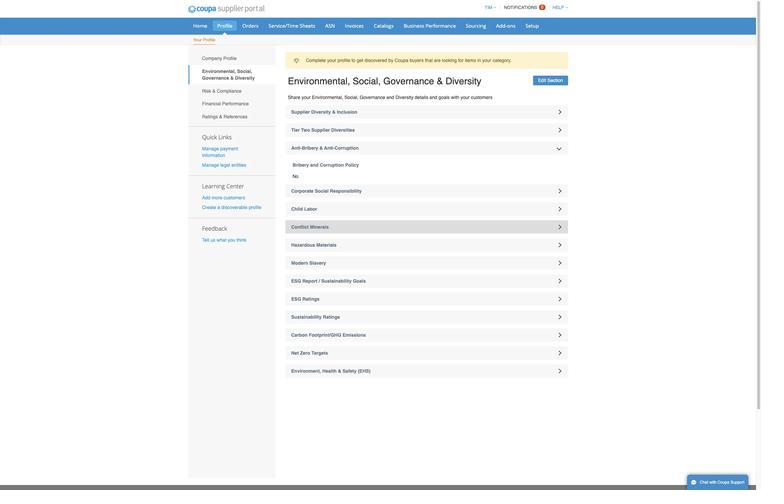 Task type: vqa. For each thing, say whether or not it's contained in the screenshot.
needs
no



Task type: describe. For each thing, give the bounding box(es) containing it.
sourcing
[[466, 22, 487, 29]]

catalogs link
[[370, 21, 398, 31]]

tier two supplier diversities heading
[[286, 123, 569, 137]]

information
[[202, 153, 225, 158]]

a
[[218, 205, 220, 210]]

diversity down for
[[446, 76, 482, 87]]

tim
[[485, 5, 493, 10]]

add
[[202, 195, 211, 200]]

orders link
[[238, 21, 263, 31]]

looking
[[443, 58, 457, 63]]

inclusion
[[337, 109, 358, 115]]

supplier inside 'dropdown button'
[[292, 109, 310, 115]]

service/time sheets
[[269, 22, 316, 29]]

more
[[212, 195, 223, 200]]

notifications
[[505, 5, 538, 10]]

conflict minerals button
[[286, 220, 569, 234]]

social
[[315, 188, 329, 194]]

supplier diversity & inclusion heading
[[286, 105, 569, 119]]

entities
[[232, 162, 246, 168]]

create a discoverable profile link
[[202, 205, 262, 210]]

modern slavery
[[292, 261, 326, 266]]

bribery inside dropdown button
[[302, 145, 319, 151]]

learning center
[[202, 182, 244, 190]]

help link
[[550, 5, 569, 10]]

corporate
[[292, 188, 314, 194]]

complete your profile to get discovered by coupa buyers that are looking for items in your category.
[[306, 58, 512, 63]]

diversities
[[332, 127, 355, 133]]

supplier diversity & inclusion button
[[286, 105, 569, 119]]

modern
[[292, 261, 308, 266]]

tier two supplier diversities
[[292, 127, 355, 133]]

ons
[[508, 22, 516, 29]]

no
[[293, 174, 299, 179]]

edit section
[[539, 78, 564, 83]]

child
[[292, 206, 303, 212]]

environment, health & safety (ehs) button
[[286, 365, 569, 378]]

setup link
[[522, 21, 544, 31]]

corporate social responsibility heading
[[286, 184, 569, 198]]

financial performance link
[[188, 97, 276, 110]]

sustainability ratings heading
[[286, 311, 569, 324]]

modern slavery heading
[[286, 256, 569, 270]]

add more customers
[[202, 195, 245, 200]]

& inside anti-bribery & anti-corruption dropdown button
[[320, 145, 323, 151]]

labor
[[304, 206, 317, 212]]

anti-bribery & anti-corruption button
[[286, 141, 569, 155]]

0 vertical spatial ratings
[[202, 114, 218, 119]]

ratings & references
[[202, 114, 248, 119]]

setup
[[526, 22, 540, 29]]

2 horizontal spatial and
[[430, 95, 438, 100]]

ratings & references link
[[188, 110, 276, 123]]

2 anti- from the left
[[324, 145, 335, 151]]

diversity inside 'dropdown button'
[[311, 109, 331, 115]]

links
[[219, 133, 232, 141]]

modern slavery button
[[286, 256, 569, 270]]

us
[[211, 238, 216, 243]]

service/time sheets link
[[265, 21, 320, 31]]

esg ratings heading
[[286, 293, 569, 306]]

profile for company profile
[[224, 56, 237, 61]]

net zero targets
[[292, 351, 328, 356]]

health
[[323, 369, 337, 374]]

supplier diversity & inclusion
[[292, 109, 358, 115]]

company profile link
[[188, 52, 276, 65]]

manage for manage payment information
[[202, 146, 219, 151]]

your right the goals at the top right of page
[[461, 95, 470, 100]]

& inside ratings & references link
[[219, 114, 223, 119]]

goals
[[353, 279, 366, 284]]

risk
[[202, 88, 211, 94]]

manage for manage legal entities
[[202, 162, 219, 168]]

1 anti- from the left
[[292, 145, 302, 151]]

net zero targets heading
[[286, 347, 569, 360]]

sustainability inside 'heading'
[[322, 279, 352, 284]]

carbon footprint/ghg emissions heading
[[286, 329, 569, 342]]

0 horizontal spatial environmental, social, governance & diversity
[[202, 69, 255, 81]]

1 horizontal spatial and
[[387, 95, 395, 100]]

1 horizontal spatial environmental, social, governance & diversity
[[288, 76, 482, 87]]

0 horizontal spatial customers
[[224, 195, 245, 200]]

asn link
[[321, 21, 340, 31]]

your profile
[[193, 37, 216, 42]]

compliance
[[217, 88, 242, 94]]

chat with coupa support
[[701, 480, 745, 485]]

0 vertical spatial environmental,
[[202, 69, 236, 74]]

& inside risk & compliance link
[[213, 88, 216, 94]]

footprint/ghg
[[309, 333, 342, 338]]

home
[[193, 22, 207, 29]]

chat with coupa support button
[[688, 475, 749, 490]]

your right complete
[[328, 58, 337, 63]]

supplier inside dropdown button
[[312, 127, 330, 133]]

complete your profile to get discovered by coupa buyers that are looking for items in your category. alert
[[286, 52, 569, 69]]

for
[[459, 58, 464, 63]]

ratings for sustainability
[[323, 315, 340, 320]]

notifications 0
[[505, 5, 544, 10]]

in
[[478, 58, 481, 63]]

esg ratings
[[292, 297, 320, 302]]

edit section link
[[534, 76, 569, 85]]

that
[[425, 58, 433, 63]]

performance for financial performance
[[222, 101, 249, 107]]

company
[[202, 56, 222, 61]]

feedback
[[202, 225, 227, 233]]

financial performance
[[202, 101, 249, 107]]

discoverable
[[222, 205, 248, 210]]

add more customers link
[[202, 195, 245, 200]]

details
[[415, 95, 429, 100]]

& inside environment, health & safety (ehs) dropdown button
[[338, 369, 342, 374]]

complete
[[306, 58, 326, 63]]

2 vertical spatial environmental,
[[312, 95, 343, 100]]

think
[[237, 238, 247, 243]]

your right share
[[302, 95, 311, 100]]



Task type: locate. For each thing, give the bounding box(es) containing it.
2 esg from the top
[[292, 297, 301, 302]]

bribery and corruption policy
[[293, 162, 359, 168]]

items
[[465, 58, 477, 63]]

slavery
[[310, 261, 326, 266]]

report
[[303, 279, 318, 284]]

quick
[[202, 133, 217, 141]]

manage legal entities link
[[202, 162, 246, 168]]

1 horizontal spatial with
[[710, 480, 717, 485]]

corruption down the anti-bribery & anti-corruption
[[320, 162, 344, 168]]

goals
[[439, 95, 450, 100]]

2 horizontal spatial ratings
[[323, 315, 340, 320]]

profile for your profile
[[203, 37, 216, 42]]

tier
[[292, 127, 300, 133]]

tier two supplier diversities button
[[286, 123, 569, 137]]

sustainability right /
[[322, 279, 352, 284]]

1 vertical spatial social,
[[353, 76, 381, 87]]

quick links
[[202, 133, 232, 141]]

sustainability down esg ratings on the left bottom
[[292, 315, 322, 320]]

1 vertical spatial performance
[[222, 101, 249, 107]]

and left details
[[387, 95, 395, 100]]

chat
[[701, 480, 709, 485]]

and down the anti-bribery & anti-corruption
[[311, 162, 319, 168]]

0 vertical spatial bribery
[[302, 145, 319, 151]]

sourcing link
[[462, 21, 491, 31]]

profile up environmental, social, governance & diversity link
[[224, 56, 237, 61]]

1 horizontal spatial supplier
[[312, 127, 330, 133]]

supplier right two at the left top of page
[[312, 127, 330, 133]]

two
[[301, 127, 310, 133]]

0 vertical spatial profile
[[217, 22, 233, 29]]

esg up sustainability ratings
[[292, 297, 301, 302]]

0 horizontal spatial supplier
[[292, 109, 310, 115]]

1 vertical spatial ratings
[[303, 297, 320, 302]]

manage up information
[[202, 146, 219, 151]]

net
[[292, 351, 299, 356]]

0 vertical spatial corruption
[[335, 145, 359, 151]]

carbon
[[292, 333, 308, 338]]

your
[[328, 58, 337, 63], [483, 58, 492, 63], [302, 95, 311, 100], [461, 95, 470, 100]]

& inside environmental, social, governance & diversity link
[[231, 75, 234, 81]]

with inside button
[[710, 480, 717, 485]]

environmental, up supplier diversity & inclusion
[[312, 95, 343, 100]]

catalogs
[[374, 22, 394, 29]]

tell
[[202, 238, 209, 243]]

environmental, down company profile
[[202, 69, 236, 74]]

sustainability inside heading
[[292, 315, 322, 320]]

1 horizontal spatial profile
[[338, 58, 351, 63]]

performance inside financial performance link
[[222, 101, 249, 107]]

0 horizontal spatial coupa
[[395, 58, 409, 63]]

corruption inside dropdown button
[[335, 145, 359, 151]]

profile down 'coupa supplier portal' image
[[217, 22, 233, 29]]

corporate social responsibility button
[[286, 184, 569, 198]]

invoices
[[345, 22, 364, 29]]

conflict minerals heading
[[286, 220, 569, 234]]

1 horizontal spatial ratings
[[303, 297, 320, 302]]

are
[[434, 58, 441, 63]]

home link
[[189, 21, 212, 31]]

0 vertical spatial performance
[[426, 22, 456, 29]]

0 vertical spatial with
[[451, 95, 460, 100]]

minerals
[[310, 224, 329, 230]]

materials
[[317, 242, 337, 248]]

& up "bribery and corruption policy"
[[320, 145, 323, 151]]

esg left report
[[292, 279, 301, 284]]

2 manage from the top
[[202, 162, 219, 168]]

esg inside dropdown button
[[292, 279, 301, 284]]

corporate social responsibility
[[292, 188, 362, 194]]

create
[[202, 205, 216, 210]]

social, down "company profile" link
[[237, 69, 252, 74]]

esg for esg ratings
[[292, 297, 301, 302]]

create a discoverable profile
[[202, 205, 262, 210]]

0 vertical spatial sustainability
[[322, 279, 352, 284]]

0 horizontal spatial profile
[[249, 205, 262, 210]]

profile left "to"
[[338, 58, 351, 63]]

to
[[352, 58, 356, 63]]

sustainability ratings button
[[286, 311, 569, 324]]

your
[[193, 37, 202, 42]]

edit
[[539, 78, 547, 83]]

diversity up risk & compliance link
[[235, 75, 255, 81]]

1 horizontal spatial performance
[[426, 22, 456, 29]]

esg ratings button
[[286, 293, 569, 306]]

child labor
[[292, 206, 317, 212]]

1 horizontal spatial anti-
[[324, 145, 335, 151]]

2 vertical spatial social,
[[345, 95, 359, 100]]

supplier down share
[[292, 109, 310, 115]]

anti- up "bribery and corruption policy"
[[324, 145, 335, 151]]

profile link
[[213, 21, 237, 31]]

company profile
[[202, 56, 237, 61]]

sheets
[[300, 22, 316, 29]]

& up risk & compliance link
[[231, 75, 234, 81]]

governance
[[202, 75, 229, 81], [384, 76, 435, 87], [360, 95, 386, 100]]

get
[[357, 58, 364, 63]]

1 vertical spatial coupa
[[718, 480, 730, 485]]

diversity
[[235, 75, 255, 81], [446, 76, 482, 87], [396, 95, 414, 100], [311, 109, 331, 115]]

0 vertical spatial manage
[[202, 146, 219, 151]]

anti-
[[292, 145, 302, 151], [324, 145, 335, 151]]

child labor heading
[[286, 202, 569, 216]]

ratings inside dropdown button
[[323, 315, 340, 320]]

targets
[[312, 351, 328, 356]]

coupa right by
[[395, 58, 409, 63]]

you
[[228, 238, 236, 243]]

ratings down the 'financial'
[[202, 114, 218, 119]]

1 vertical spatial bribery
[[293, 162, 309, 168]]

coupa inside button
[[718, 480, 730, 485]]

1 manage from the top
[[202, 146, 219, 151]]

0 vertical spatial social,
[[237, 69, 252, 74]]

hazardous materials heading
[[286, 238, 569, 252]]

esg inside dropdown button
[[292, 297, 301, 302]]

profile right the discoverable
[[249, 205, 262, 210]]

0 vertical spatial customers
[[471, 95, 493, 100]]

0 horizontal spatial ratings
[[202, 114, 218, 119]]

coupa supplier portal image
[[183, 1, 269, 18]]

environment,
[[292, 369, 321, 374]]

1 vertical spatial manage
[[202, 162, 219, 168]]

performance for business performance
[[426, 22, 456, 29]]

tim link
[[482, 5, 497, 10]]

environmental, down complete
[[288, 76, 350, 87]]

support
[[731, 480, 745, 485]]

performance up references
[[222, 101, 249, 107]]

diversity up tier two supplier diversities
[[311, 109, 331, 115]]

social, up inclusion on the left of page
[[345, 95, 359, 100]]

manage payment information
[[202, 146, 238, 158]]

discovered
[[365, 58, 387, 63]]

0 horizontal spatial with
[[451, 95, 460, 100]]

business performance link
[[400, 21, 461, 31]]

emissions
[[343, 333, 366, 338]]

0 horizontal spatial and
[[311, 162, 319, 168]]

social, down the get
[[353, 76, 381, 87]]

& right risk
[[213, 88, 216, 94]]

ratings for esg
[[303, 297, 320, 302]]

1 vertical spatial sustainability
[[292, 315, 322, 320]]

esg report / sustainability goals heading
[[286, 275, 569, 288]]

environmental, social, governance & diversity up compliance
[[202, 69, 255, 81]]

manage down information
[[202, 162, 219, 168]]

customers
[[471, 95, 493, 100], [224, 195, 245, 200]]

profile
[[217, 22, 233, 29], [203, 37, 216, 42], [224, 56, 237, 61]]

and left the goals at the top right of page
[[430, 95, 438, 100]]

hazardous materials
[[292, 242, 337, 248]]

add-ons
[[497, 22, 516, 29]]

navigation
[[482, 1, 569, 14]]

esg for esg report / sustainability goals
[[292, 279, 301, 284]]

bribery down two at the left top of page
[[302, 145, 319, 151]]

corruption up policy
[[335, 145, 359, 151]]

navigation containing notifications 0
[[482, 1, 569, 14]]

conflict
[[292, 224, 309, 230]]

anti-bribery & anti-corruption heading
[[286, 141, 569, 155]]

performance inside the business performance link
[[426, 22, 456, 29]]

environmental,
[[202, 69, 236, 74], [288, 76, 350, 87], [312, 95, 343, 100]]

manage payment information link
[[202, 146, 238, 158]]

learning
[[202, 182, 225, 190]]

bribery up the no
[[293, 162, 309, 168]]

your right in
[[483, 58, 492, 63]]

with right the "chat"
[[710, 480, 717, 485]]

2 vertical spatial ratings
[[323, 315, 340, 320]]

0 vertical spatial supplier
[[292, 109, 310, 115]]

1 vertical spatial profile
[[249, 205, 262, 210]]

profile right your
[[203, 37, 216, 42]]

ratings inside dropdown button
[[303, 297, 320, 302]]

1 vertical spatial profile
[[203, 37, 216, 42]]

center
[[227, 182, 244, 190]]

manage inside manage payment information
[[202, 146, 219, 151]]

with right the goals at the top right of page
[[451, 95, 460, 100]]

environment, health & safety (ehs) heading
[[286, 365, 569, 378]]

hazardous
[[292, 242, 315, 248]]

0 vertical spatial esg
[[292, 279, 301, 284]]

0 vertical spatial coupa
[[395, 58, 409, 63]]

tell us what you think button
[[202, 237, 247, 244]]

manage legal entities
[[202, 162, 246, 168]]

2 vertical spatial profile
[[224, 56, 237, 61]]

social,
[[237, 69, 252, 74], [353, 76, 381, 87], [345, 95, 359, 100]]

anti- down tier
[[292, 145, 302, 151]]

& down the financial performance
[[219, 114, 223, 119]]

/
[[319, 279, 320, 284]]

coupa left support on the bottom
[[718, 480, 730, 485]]

profile inside 'complete your profile to get discovered by coupa buyers that are looking for items in your category.' alert
[[338, 58, 351, 63]]

ratings down report
[[303, 297, 320, 302]]

by
[[389, 58, 394, 63]]

1 vertical spatial customers
[[224, 195, 245, 200]]

& inside supplier diversity & inclusion 'dropdown button'
[[333, 109, 336, 115]]

1 vertical spatial esg
[[292, 297, 301, 302]]

1 horizontal spatial customers
[[471, 95, 493, 100]]

1 vertical spatial supplier
[[312, 127, 330, 133]]

share
[[288, 95, 301, 100]]

buyers
[[410, 58, 424, 63]]

hazardous materials button
[[286, 238, 569, 252]]

net zero targets button
[[286, 347, 569, 360]]

1 esg from the top
[[292, 279, 301, 284]]

performance right business at the right top
[[426, 22, 456, 29]]

coupa inside alert
[[395, 58, 409, 63]]

anti-bribery & anti-corruption
[[292, 145, 359, 151]]

& up the goals at the top right of page
[[437, 76, 443, 87]]

0 horizontal spatial performance
[[222, 101, 249, 107]]

environmental, social, governance & diversity up the "share your environmental, social, governance and diversity details and goals with your customers"
[[288, 76, 482, 87]]

1 vertical spatial corruption
[[320, 162, 344, 168]]

1 horizontal spatial coupa
[[718, 480, 730, 485]]

& left "safety"
[[338, 369, 342, 374]]

0 vertical spatial profile
[[338, 58, 351, 63]]

0 horizontal spatial anti-
[[292, 145, 302, 151]]

ratings up carbon footprint/ghg emissions
[[323, 315, 340, 320]]

carbon footprint/ghg emissions button
[[286, 329, 569, 342]]

1 vertical spatial environmental,
[[288, 76, 350, 87]]

risk & compliance
[[202, 88, 242, 94]]

financial
[[202, 101, 221, 107]]

orders
[[243, 22, 259, 29]]

category.
[[493, 58, 512, 63]]

diversity left details
[[396, 95, 414, 100]]

& left inclusion on the left of page
[[333, 109, 336, 115]]

1 vertical spatial with
[[710, 480, 717, 485]]

your profile link
[[193, 36, 216, 45]]



